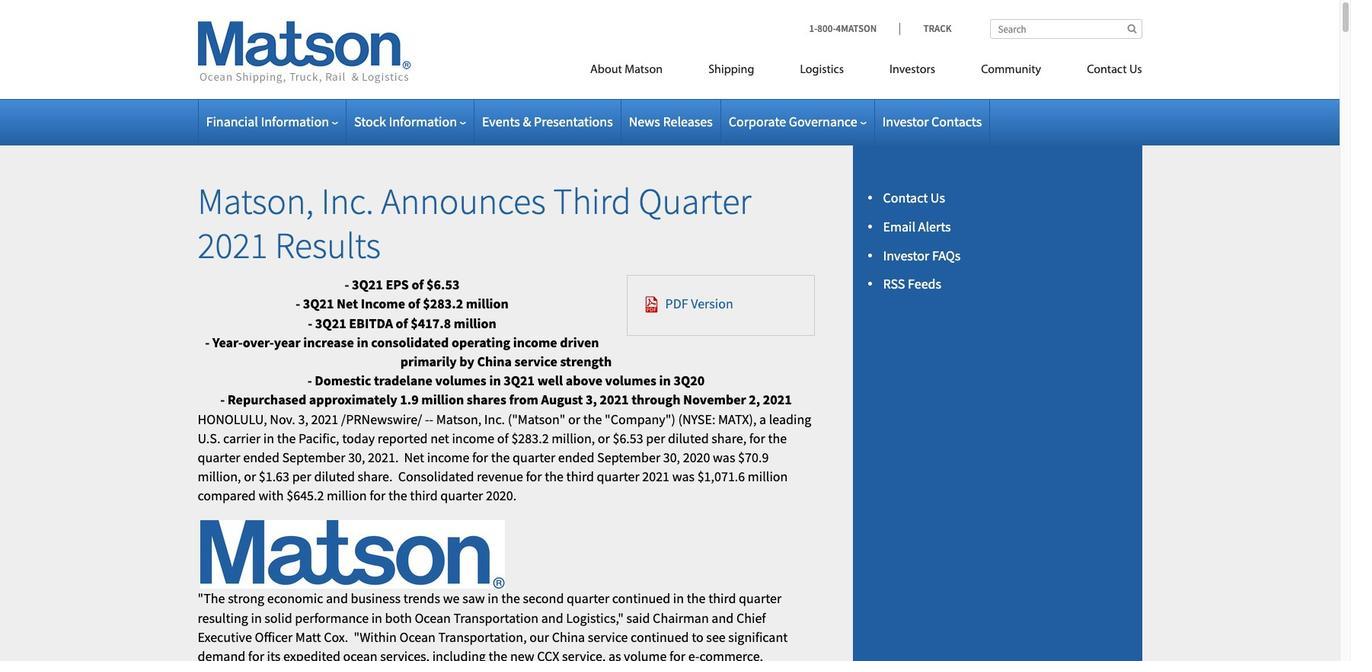 Task type: describe. For each thing, give the bounding box(es) containing it.
u.s.
[[198, 429, 220, 447]]

1-800-4matson link
[[809, 22, 900, 35]]

2 volumes from the left
[[605, 372, 656, 389]]

- down 'results'
[[345, 276, 349, 293]]

the up revenue
[[491, 449, 510, 466]]

1 vertical spatial ocean
[[399, 628, 436, 646]]

feeds
[[908, 275, 941, 293]]

pdf
[[665, 295, 688, 313]]

third inside "the strong economic and business trends we saw in the second quarter continued in the third quarter resulting in solid performance in both ocean transportation and logistics," said chairman and chief executive officer
[[708, 590, 736, 607]]

"company")
[[605, 410, 675, 428]]

$1,071.6
[[697, 468, 745, 485]]

3, inside honolulu , nov. 3, 2021 /prnewswire/ -- matson, inc. (" matson" or the "company") (nyse: matx), a leading u.s. carrier in the pacific, today reported net income of $283.2 million , or $6.53
[[298, 410, 308, 428]]

a
[[759, 410, 766, 428]]

the down september 30, 2021 .  net income for the quarter ended september 30, 2020 was
[[545, 468, 564, 485]]

corporate governance
[[729, 113, 857, 130]]

$283.2 inside the - 3q21 eps of $6.53 - 3q21 net income of $283.2 million - 3q21 ebitda of $417.8 million - year-over-year increase in consolidated operating income driven primarily by china service strength - domestic tradelane volumes in 3q21 well above volumes in 3q20 - repurchased approximately 1.9 million shares from august 3, 2021 through november 2, 2021
[[423, 295, 463, 313]]

information for financial information
[[261, 113, 329, 130]]

services,
[[380, 647, 430, 661]]

volume
[[624, 647, 667, 661]]

the down consolidated
[[388, 487, 407, 504]]

investor contacts link
[[882, 113, 982, 130]]

income inside the - 3q21 eps of $6.53 - 3q21 net income of $283.2 million - 3q21 ebitda of $417.8 million - year-over-year increase in consolidated operating income driven primarily by china service strength - domestic tradelane volumes in 3q21 well above volumes in 3q20 - repurchased approximately 1.9 million shares from august 3, 2021 through november 2, 2021
[[513, 333, 557, 351]]

investor faqs
[[883, 246, 961, 264]]

0 horizontal spatial contact us
[[883, 189, 945, 206]]

quarter
[[638, 178, 751, 224]]

governance
[[789, 113, 857, 130]]

2 horizontal spatial or
[[598, 429, 610, 447]]

rss
[[883, 275, 905, 293]]

consolidated
[[371, 333, 449, 351]]

e-
[[688, 647, 700, 661]]

1 vertical spatial ,
[[592, 429, 595, 447]]

november
[[683, 391, 746, 408]]

shipping
[[708, 64, 754, 76]]

from
[[509, 391, 538, 408]]

of inside honolulu , nov. 3, 2021 /prnewswire/ -- matson, inc. (" matson" or the "company") (nyse: matx), a leading u.s. carrier in the pacific, today reported net income of $283.2 million , or $6.53
[[497, 429, 509, 447]]

for left e-
[[669, 647, 686, 661]]

by
[[460, 353, 474, 370]]

net inside the - 3q21 eps of $6.53 - 3q21 net income of $283.2 million - 3q21 ebitda of $417.8 million - year-over-year increase in consolidated operating income driven primarily by china service strength - domestic tradelane volumes in 3q21 well above volumes in 3q20 - repurchased approximately 1.9 million shares from august 3, 2021 through november 2, 2021
[[337, 295, 358, 313]]

about matson
[[590, 64, 663, 76]]

year-
[[212, 333, 243, 351]]

logistics
[[800, 64, 844, 76]]

quarter down consolidated
[[440, 487, 483, 504]]

contacts
[[932, 113, 982, 130]]

2021 inside matson, inc. announces third quarter 2021 results
[[198, 222, 268, 268]]

new
[[510, 647, 534, 661]]

reported
[[378, 429, 428, 447]]

matson image
[[198, 21, 411, 84]]

strength
[[560, 353, 612, 370]]

events & presentations link
[[482, 113, 613, 130]]

matson, inside matson, inc. announces third quarter 2021 results
[[198, 178, 314, 224]]

1 30, from the left
[[348, 449, 365, 466]]

presentations
[[534, 113, 613, 130]]

stock information link
[[354, 113, 466, 130]]

carrier
[[223, 429, 261, 447]]

2020.
[[486, 487, 517, 504]]

nov.
[[270, 410, 295, 428]]

quarter down "company") on the bottom left of page
[[597, 468, 640, 485]]

august
[[541, 391, 583, 408]]

1 horizontal spatial and
[[541, 609, 563, 627]]

approximately
[[309, 391, 397, 408]]

inc. inside honolulu , nov. 3, 2021 /prnewswire/ -- matson, inc. (" matson" or the "company") (nyse: matx), a leading u.s. carrier in the pacific, today reported net income of $283.2 million , or $6.53
[[484, 410, 505, 428]]

search image
[[1128, 24, 1137, 34]]

investor contacts
[[882, 113, 982, 130]]

performance
[[295, 609, 369, 627]]

financial information
[[206, 113, 329, 130]]

third
[[553, 178, 631, 224]]

$645.2
[[287, 487, 324, 504]]

- up net
[[429, 410, 433, 428]]

chief
[[736, 609, 766, 627]]

see
[[706, 628, 726, 646]]

of up $417.8
[[408, 295, 420, 313]]

investor faqs link
[[883, 246, 961, 264]]

for up revenue
[[472, 449, 488, 466]]

events
[[482, 113, 520, 130]]

- left year-
[[205, 333, 210, 351]]

ccx
[[537, 647, 559, 661]]

1 vertical spatial contact
[[883, 189, 928, 206]]

quarter inside per diluted share, for the quarter ended
[[198, 449, 240, 466]]

information for stock information
[[389, 113, 457, 130]]

quarter up chief
[[739, 590, 782, 607]]

in up shares
[[489, 372, 501, 389]]

above
[[566, 372, 602, 389]]

we
[[443, 590, 460, 607]]

second
[[523, 590, 564, 607]]

through
[[632, 391, 680, 408]]

matx),
[[718, 410, 757, 428]]

contact inside top menu navigation
[[1087, 64, 1127, 76]]

solid
[[265, 609, 292, 627]]

2,
[[749, 391, 760, 408]]

continued inside service continued to see significant demand for its expedited ocean services, including the new ccx service, as volume for e-commerce
[[631, 628, 689, 646]]

the inside service continued to see significant demand for its expedited ocean services, including the new ccx service, as volume for e-commerce
[[489, 647, 507, 661]]

- up the honolulu
[[220, 391, 225, 408]]

announces
[[381, 178, 546, 224]]

of up consolidated
[[396, 314, 408, 332]]

800-
[[817, 22, 836, 35]]

matson logo. (prnewsfoto/matson) image
[[200, 521, 505, 589]]

0 vertical spatial contact us link
[[1064, 56, 1142, 88]]

for inside per diluted share, for the quarter ended
[[749, 429, 765, 447]]

in up through at the bottom
[[659, 372, 671, 389]]

inc. inside matson, inc. announces third quarter 2021 results
[[321, 178, 374, 224]]

2 september from the left
[[597, 449, 660, 466]]

, inside , or $1.63 per diluted share.  consolidated revenue for the third quarter 2021 was $1,071.6 million compared with $645.2 million for the third quarter 2020.
[[238, 468, 241, 485]]

pacific,
[[299, 429, 339, 447]]

to
[[692, 628, 704, 646]]

for down today in the left bottom of the page
[[370, 487, 386, 504]]

diluted inside per diluted share, for the quarter ended
[[668, 429, 709, 447]]

1.9
[[400, 391, 419, 408]]

september 30, 2021 .  net income for the quarter ended september 30, 2020 was
[[282, 449, 738, 466]]

Search search field
[[990, 19, 1142, 39]]

tradelane
[[374, 372, 433, 389]]

leading
[[769, 410, 811, 428]]

us inside "link"
[[1129, 64, 1142, 76]]

primarily
[[400, 353, 457, 370]]

income
[[361, 295, 405, 313]]

repurchased
[[228, 391, 306, 408]]

its
[[267, 647, 281, 661]]

was for 2021
[[672, 468, 695, 485]]

1 september from the left
[[282, 449, 345, 466]]

ended inside per diluted share, for the quarter ended
[[243, 449, 279, 466]]

over-
[[243, 333, 274, 351]]

resulting
[[198, 609, 248, 627]]

in down ebitda
[[357, 333, 368, 351]]

matson, inside honolulu , nov. 3, 2021 /prnewswire/ -- matson, inc. (" matson" or the "company") (nyse: matx), a leading u.s. carrier in the pacific, today reported net income of $283.2 million , or $6.53
[[436, 410, 482, 428]]

shipping link
[[686, 56, 777, 88]]

matson"
[[518, 410, 565, 428]]

investor for investor contacts
[[882, 113, 929, 130]]

transportation
[[453, 609, 539, 627]]

results
[[275, 222, 381, 268]]

top menu navigation
[[522, 56, 1142, 88]]

today
[[342, 429, 375, 447]]

1-
[[809, 22, 818, 35]]

matson, inc. announces third quarter 2021 results
[[198, 178, 751, 268]]

stock information
[[354, 113, 457, 130]]

1 horizontal spatial net
[[404, 449, 424, 466]]



Task type: locate. For each thing, give the bounding box(es) containing it.
ocean inside "the strong economic and business trends we saw in the second quarter continued in the third quarter resulting in solid performance in both ocean transportation and logistics," said chairman and chief executive officer
[[415, 609, 451, 627]]

us
[[1129, 64, 1142, 76], [931, 189, 945, 206]]

0 vertical spatial continued
[[612, 590, 670, 607]]

per inside per diluted share, for the quarter ended
[[646, 429, 665, 447]]

0 vertical spatial service
[[515, 353, 557, 370]]

email
[[883, 218, 915, 235]]

third down consolidated
[[410, 487, 438, 504]]

0 horizontal spatial and
[[326, 590, 348, 607]]

service continued to see significant demand for its expedited ocean services, including the new ccx service, as volume for e-commerce
[[198, 628, 804, 661]]

1 horizontal spatial information
[[389, 113, 457, 130]]

0 horizontal spatial net
[[337, 295, 358, 313]]

1 vertical spatial us
[[931, 189, 945, 206]]

for up $70.9
[[749, 429, 765, 447]]

1 vertical spatial diluted
[[314, 468, 355, 485]]

$283.2 inside honolulu , nov. 3, 2021 /prnewswire/ -- matson, inc. (" matson" or the "company") (nyse: matx), a leading u.s. carrier in the pacific, today reported net income of $283.2 million , or $6.53
[[511, 429, 549, 447]]

as
[[608, 647, 621, 661]]

1 horizontal spatial service
[[588, 628, 628, 646]]

0 horizontal spatial matson,
[[198, 178, 314, 224]]

$283.2 down matson"
[[511, 429, 549, 447]]

investor down investors link
[[882, 113, 929, 130]]

share,
[[712, 429, 746, 447]]

events & presentations
[[482, 113, 613, 130]]

for
[[749, 429, 765, 447], [472, 449, 488, 466], [526, 468, 542, 485], [370, 487, 386, 504], [248, 647, 264, 661], [669, 647, 686, 661]]

30, left 2020
[[663, 449, 680, 466]]

the
[[583, 410, 602, 428], [277, 429, 296, 447], [768, 429, 787, 447], [491, 449, 510, 466], [545, 468, 564, 485], [388, 487, 407, 504], [501, 590, 520, 607], [687, 590, 706, 607], [489, 647, 507, 661]]

3, right nov.
[[298, 410, 308, 428]]

/prnewswire/
[[341, 410, 422, 428]]

2020
[[683, 449, 710, 466]]

quarter down u.s.
[[198, 449, 240, 466]]

2 ended from the left
[[558, 449, 594, 466]]

per diluted share, for the quarter ended
[[198, 429, 787, 466]]

0 horizontal spatial september
[[282, 449, 345, 466]]

us up alerts
[[931, 189, 945, 206]]

0 vertical spatial inc.
[[321, 178, 374, 224]]

0 vertical spatial income
[[513, 333, 557, 351]]

diluted up 2020
[[668, 429, 709, 447]]

2 horizontal spatial third
[[708, 590, 736, 607]]

1 horizontal spatial contact
[[1087, 64, 1127, 76]]

0 vertical spatial contact
[[1087, 64, 1127, 76]]

china down operating
[[477, 353, 512, 370]]

net
[[430, 429, 449, 447]]

1 vertical spatial contact us
[[883, 189, 945, 206]]

0 vertical spatial contact us
[[1087, 64, 1142, 76]]

0 horizontal spatial ended
[[243, 449, 279, 466]]

quarter up revenue
[[513, 449, 555, 466]]

2021 inside , or $1.63 per diluted share.  consolidated revenue for the third quarter 2021 was $1,071.6 million compared with $645.2 million for the third quarter 2020.
[[642, 468, 670, 485]]

0 vertical spatial china
[[477, 353, 512, 370]]

3, inside the - 3q21 eps of $6.53 - 3q21 net income of $283.2 million - 3q21 ebitda of $417.8 million - year-over-year increase in consolidated operating income driven primarily by china service strength - domestic tradelane volumes in 3q21 well above volumes in 3q20 - repurchased approximately 1.9 million shares from august 3, 2021 through november 2, 2021
[[586, 391, 597, 408]]

contact us link
[[1064, 56, 1142, 88], [883, 189, 945, 206]]

ocean
[[415, 609, 451, 627], [399, 628, 436, 646]]

article containing - 3q21 eps of $6.53 - 3q21 net income of $283.2 million - 3q21 ebitda of $417.8 million - year-over-year increase in consolidated operating income driven primarily by china service strength - domestic tradelane volumes in 3q21 well above volumes in 3q20 - repurchased approximately 1.9 million shares from august 3, 2021 through november 2, 2021
[[198, 275, 815, 661]]

or
[[568, 410, 580, 428], [598, 429, 610, 447], [244, 468, 256, 485]]

1 vertical spatial contact us link
[[883, 189, 945, 206]]

trends
[[403, 590, 440, 607]]

increase
[[303, 333, 354, 351]]

eps
[[386, 276, 409, 293]]

, up the compared
[[238, 468, 241, 485]]

1 horizontal spatial diluted
[[668, 429, 709, 447]]

ebitda
[[349, 314, 393, 332]]

None search field
[[990, 19, 1142, 39]]

1 horizontal spatial was
[[713, 449, 735, 466]]

1 vertical spatial was
[[672, 468, 695, 485]]

investor up rss feeds
[[883, 246, 929, 264]]

continued inside "the strong economic and business trends we saw in the second quarter continued in the third quarter resulting in solid performance in both ocean transportation and logistics," said chairman and chief executive officer
[[612, 590, 670, 607]]

- up increase
[[308, 314, 312, 332]]

1 horizontal spatial contact us link
[[1064, 56, 1142, 88]]

1 vertical spatial china
[[552, 628, 585, 646]]

contact us inside contact us "link"
[[1087, 64, 1142, 76]]

and up the "performance"
[[326, 590, 348, 607]]

investor for investor faqs
[[883, 246, 929, 264]]

0 horizontal spatial information
[[261, 113, 329, 130]]

, down above
[[592, 429, 595, 447]]

in down business
[[371, 609, 382, 627]]

1 horizontal spatial 3,
[[586, 391, 597, 408]]

("
[[508, 410, 518, 428]]

contact down search search box
[[1087, 64, 1127, 76]]

in down nov.
[[263, 429, 274, 447]]

year
[[274, 333, 301, 351]]

for down september 30, 2021 .  net income for the quarter ended september 30, 2020 was
[[526, 468, 542, 485]]

alerts
[[918, 218, 951, 235]]

volumes down by
[[435, 372, 487, 389]]

logistics link
[[777, 56, 867, 88]]

- left domestic
[[307, 372, 312, 389]]

0 vertical spatial third
[[566, 468, 594, 485]]

domestic
[[315, 372, 371, 389]]

community
[[981, 64, 1041, 76]]

- up year
[[296, 295, 300, 313]]

news releases
[[629, 113, 713, 130]]

1 horizontal spatial ended
[[558, 449, 594, 466]]

contact
[[1087, 64, 1127, 76], [883, 189, 928, 206]]

1 vertical spatial service
[[588, 628, 628, 646]]

2021
[[198, 222, 268, 268], [600, 391, 629, 408], [763, 391, 792, 408], [311, 410, 338, 428], [368, 449, 395, 466], [642, 468, 670, 485]]

0 horizontal spatial contact us link
[[883, 189, 945, 206]]

1 vertical spatial net
[[404, 449, 424, 466]]

1 horizontal spatial september
[[597, 449, 660, 466]]

or inside , or $1.63 per diluted share.  consolidated revenue for the third quarter 2021 was $1,071.6 million compared with $645.2 million for the third quarter 2020.
[[244, 468, 256, 485]]

third down september 30, 2021 .  net income for the quarter ended september 30, 2020 was
[[566, 468, 594, 485]]

the inside per diluted share, for the quarter ended
[[768, 429, 787, 447]]

the up 'transportation'
[[501, 590, 520, 607]]

1 vertical spatial investor
[[883, 246, 929, 264]]

corporate
[[729, 113, 786, 130]]

30, down today in the left bottom of the page
[[348, 449, 365, 466]]

0 horizontal spatial contact
[[883, 189, 928, 206]]

, or $1.63 per diluted share.  consolidated revenue for the third quarter 2021 was $1,071.6 million compared with $645.2 million for the third quarter 2020.
[[198, 468, 788, 504]]

information right the stock
[[389, 113, 457, 130]]

0 horizontal spatial service
[[515, 353, 557, 370]]

2 information from the left
[[389, 113, 457, 130]]

the up 'chairman'
[[687, 590, 706, 607]]

million inside $70.9 million
[[198, 468, 238, 485]]

1 vertical spatial 3,
[[298, 410, 308, 428]]

honolulu
[[198, 410, 264, 428]]

expedited
[[283, 647, 340, 661]]

volumes up through at the bottom
[[605, 372, 656, 389]]

in inside honolulu , nov. 3, 2021 /prnewswire/ -- matson, inc. (" matson" or the "company") (nyse: matx), a leading u.s. carrier in the pacific, today reported net income of $283.2 million , or $6.53
[[263, 429, 274, 447]]

and
[[326, 590, 348, 607], [541, 609, 563, 627], [712, 609, 734, 627]]

0 horizontal spatial inc.
[[321, 178, 374, 224]]

million inside honolulu , nov. 3, 2021 /prnewswire/ -- matson, inc. (" matson" or the "company") (nyse: matx), a leading u.s. carrier in the pacific, today reported net income of $283.2 million , or $6.53
[[552, 429, 592, 447]]

in
[[357, 333, 368, 351], [489, 372, 501, 389], [659, 372, 671, 389], [263, 429, 274, 447], [488, 590, 499, 607], [673, 590, 684, 607], [251, 609, 262, 627], [371, 609, 382, 627]]

ocean up matt cox .  "within ocean transportation, our china on the bottom left of the page
[[415, 609, 451, 627]]

0 horizontal spatial $283.2
[[423, 295, 463, 313]]

2021 inside honolulu , nov. 3, 2021 /prnewswire/ -- matson, inc. (" matson" or the "company") (nyse: matx), a leading u.s. carrier in the pacific, today reported net income of $283.2 million , or $6.53
[[311, 410, 338, 428]]

1 volumes from the left
[[435, 372, 487, 389]]

inc.
[[321, 178, 374, 224], [484, 410, 505, 428]]

0 vertical spatial diluted
[[668, 429, 709, 447]]

2 30, from the left
[[663, 449, 680, 466]]

rss feeds link
[[883, 275, 941, 293]]

service up as
[[588, 628, 628, 646]]

0 horizontal spatial diluted
[[314, 468, 355, 485]]

, left nov.
[[264, 410, 267, 428]]

1 vertical spatial per
[[292, 468, 311, 485]]

or down august
[[568, 410, 580, 428]]

service inside service continued to see significant demand for its expedited ocean services, including the new ccx service, as volume for e-commerce
[[588, 628, 628, 646]]

the down the leading
[[768, 429, 787, 447]]

1 vertical spatial inc.
[[484, 410, 505, 428]]

0 vertical spatial 3,
[[586, 391, 597, 408]]

1 horizontal spatial or
[[568, 410, 580, 428]]

0 horizontal spatial was
[[672, 468, 695, 485]]

cox
[[324, 628, 345, 646]]

1 vertical spatial continued
[[631, 628, 689, 646]]

0 horizontal spatial us
[[931, 189, 945, 206]]

1 vertical spatial income
[[452, 429, 494, 447]]

0 vertical spatial $283.2
[[423, 295, 463, 313]]

diluted up $645.2
[[314, 468, 355, 485]]

of
[[412, 276, 424, 293], [408, 295, 420, 313], [396, 314, 408, 332], [497, 429, 509, 447]]

0 horizontal spatial or
[[244, 468, 256, 485]]

faqs
[[932, 246, 961, 264]]

&
[[523, 113, 531, 130]]

article
[[198, 275, 815, 661]]

2 vertical spatial or
[[244, 468, 256, 485]]

1 horizontal spatial third
[[566, 468, 594, 485]]

ended
[[243, 449, 279, 466], [558, 449, 594, 466]]

or left $1.63
[[244, 468, 256, 485]]

of right eps
[[412, 276, 424, 293]]

0 horizontal spatial $6.53
[[427, 276, 460, 293]]

volumes
[[435, 372, 487, 389], [605, 372, 656, 389]]

matt
[[295, 628, 321, 646]]

well
[[537, 372, 563, 389]]

news releases link
[[629, 113, 713, 130]]

contact us link down the search image
[[1064, 56, 1142, 88]]

1 information from the left
[[261, 113, 329, 130]]

0 vertical spatial or
[[568, 410, 580, 428]]

about
[[590, 64, 622, 76]]

contact us down the search image
[[1087, 64, 1142, 76]]

contact us
[[1087, 64, 1142, 76], [883, 189, 945, 206]]

matson,
[[198, 178, 314, 224], [436, 410, 482, 428]]

contact up email
[[883, 189, 928, 206]]

said
[[626, 609, 650, 627]]

ocean
[[343, 647, 378, 661]]

matson
[[625, 64, 663, 76]]

2 horizontal spatial ,
[[592, 429, 595, 447]]

investors link
[[867, 56, 958, 88]]

1 horizontal spatial $283.2
[[511, 429, 549, 447]]

was for 2020
[[713, 449, 735, 466]]

and up see
[[712, 609, 734, 627]]

$283.2
[[423, 295, 463, 313], [511, 429, 549, 447]]

for left its
[[248, 647, 264, 661]]

income down net
[[427, 449, 469, 466]]

transportation,
[[438, 628, 527, 646]]

china
[[477, 353, 512, 370], [552, 628, 585, 646]]

stock
[[354, 113, 386, 130]]

1 vertical spatial matson,
[[436, 410, 482, 428]]

1 horizontal spatial inc.
[[484, 410, 505, 428]]

both
[[385, 609, 412, 627]]

version
[[691, 295, 733, 313]]

per inside , or $1.63 per diluted share.  consolidated revenue for the third quarter 2021 was $1,071.6 million compared with $645.2 million for the third quarter 2020.
[[292, 468, 311, 485]]

service inside the - 3q21 eps of $6.53 - 3q21 net income of $283.2 million - 3q21 ebitda of $417.8 million - year-over-year increase in consolidated operating income driven primarily by china service strength - domestic tradelane volumes in 3q21 well above volumes in 3q20 - repurchased approximately 1.9 million shares from august 3, 2021 through november 2, 2021
[[515, 353, 557, 370]]

0 horizontal spatial 30,
[[348, 449, 365, 466]]

in up 'chairman'
[[673, 590, 684, 607]]

in up 'transportation'
[[488, 590, 499, 607]]

0 vertical spatial net
[[337, 295, 358, 313]]

$6.53 down "company") on the bottom left of page
[[613, 429, 643, 447]]

0 horizontal spatial ,
[[238, 468, 241, 485]]

was inside , or $1.63 per diluted share.  consolidated revenue for the third quarter 2021 was $1,071.6 million compared with $645.2 million for the third quarter 2020.
[[672, 468, 695, 485]]

was down 2020
[[672, 468, 695, 485]]

logistics,"
[[566, 609, 624, 627]]

china inside the - 3q21 eps of $6.53 - 3q21 net income of $283.2 million - 3q21 ebitda of $417.8 million - year-over-year increase in consolidated operating income driven primarily by china service strength - domestic tradelane volumes in 3q21 well above volumes in 3q20 - repurchased approximately 1.9 million shares from august 3, 2021 through november 2, 2021
[[477, 353, 512, 370]]

0 horizontal spatial volumes
[[435, 372, 487, 389]]

(nyse:
[[678, 410, 715, 428]]

email alerts
[[883, 218, 951, 235]]

ended down matson"
[[558, 449, 594, 466]]

0 horizontal spatial per
[[292, 468, 311, 485]]

in down strong
[[251, 609, 262, 627]]

0 vertical spatial us
[[1129, 64, 1142, 76]]

and down second
[[541, 609, 563, 627]]

the down nov.
[[277, 429, 296, 447]]

1 vertical spatial $283.2
[[511, 429, 549, 447]]

income inside honolulu , nov. 3, 2021 /prnewswire/ -- matson, inc. (" matson" or the "company") (nyse: matx), a leading u.s. carrier in the pacific, today reported net income of $283.2 million , or $6.53
[[452, 429, 494, 447]]

of up september 30, 2021 .  net income for the quarter ended september 30, 2020 was
[[497, 429, 509, 447]]

net down reported
[[404, 449, 424, 466]]

income up well
[[513, 333, 557, 351]]

corporate governance link
[[729, 113, 866, 130]]

1 horizontal spatial ,
[[264, 410, 267, 428]]

0 horizontal spatial china
[[477, 353, 512, 370]]

service up well
[[515, 353, 557, 370]]

september down "company") on the bottom left of page
[[597, 449, 660, 466]]

2 horizontal spatial and
[[712, 609, 734, 627]]

$283.2 up $417.8
[[423, 295, 463, 313]]

contact us up email alerts
[[883, 189, 945, 206]]

or down "company") on the bottom left of page
[[598, 429, 610, 447]]

$6.53 inside the - 3q21 eps of $6.53 - 3q21 net income of $283.2 million - 3q21 ebitda of $417.8 million - year-over-year increase in consolidated operating income driven primarily by china service strength - domestic tradelane volumes in 3q21 well above volumes in 3q20 - repurchased approximately 1.9 million shares from august 3, 2021 through november 2, 2021
[[427, 276, 460, 293]]

per up $645.2
[[292, 468, 311, 485]]

third up see
[[708, 590, 736, 607]]

1 horizontal spatial contact us
[[1087, 64, 1142, 76]]

0 vertical spatial ,
[[264, 410, 267, 428]]

diluted inside , or $1.63 per diluted share.  consolidated revenue for the third quarter 2021 was $1,071.6 million compared with $645.2 million for the third quarter 2020.
[[314, 468, 355, 485]]

matt cox .  "within ocean transportation, our china
[[295, 628, 585, 646]]

3q21
[[352, 276, 383, 293], [303, 295, 334, 313], [315, 314, 346, 332], [504, 372, 535, 389]]

saw
[[462, 590, 485, 607]]

demand
[[198, 647, 245, 661]]

the down above
[[583, 410, 602, 428]]

information right financial
[[261, 113, 329, 130]]

$417.8
[[411, 314, 451, 332]]

significant
[[728, 628, 788, 646]]

0 vertical spatial $6.53
[[427, 276, 460, 293]]

0 vertical spatial was
[[713, 449, 735, 466]]

1 horizontal spatial per
[[646, 429, 665, 447]]

continued up volume
[[631, 628, 689, 646]]

1 ended from the left
[[243, 449, 279, 466]]

2 vertical spatial income
[[427, 449, 469, 466]]

1 horizontal spatial volumes
[[605, 372, 656, 389]]

3, down above
[[586, 391, 597, 408]]

per down "company") on the bottom left of page
[[646, 429, 665, 447]]

financial information link
[[206, 113, 338, 130]]

track link
[[900, 22, 952, 35]]

net up ebitda
[[337, 295, 358, 313]]

0 vertical spatial matson,
[[198, 178, 314, 224]]

1 horizontal spatial matson,
[[436, 410, 482, 428]]

contact us link up email alerts
[[883, 189, 945, 206]]

0 horizontal spatial 3,
[[298, 410, 308, 428]]

0 vertical spatial ocean
[[415, 609, 451, 627]]

executive
[[198, 628, 252, 646]]

2 vertical spatial ,
[[238, 468, 241, 485]]

china up service,
[[552, 628, 585, 646]]

ocean up services,
[[399, 628, 436, 646]]

ended up $1.63
[[243, 449, 279, 466]]

0 horizontal spatial third
[[410, 487, 438, 504]]

1 vertical spatial or
[[598, 429, 610, 447]]

quarter
[[198, 449, 240, 466], [513, 449, 555, 466], [597, 468, 640, 485], [440, 487, 483, 504], [567, 590, 609, 607], [739, 590, 782, 607]]

income up $70.9 million
[[452, 429, 494, 447]]

september down pacific,
[[282, 449, 345, 466]]

$6.53 up $417.8
[[427, 276, 460, 293]]

investors
[[890, 64, 935, 76]]

1 horizontal spatial us
[[1129, 64, 1142, 76]]

1 horizontal spatial $6.53
[[613, 429, 643, 447]]

us down the search image
[[1129, 64, 1142, 76]]

quarter up logistics,"
[[567, 590, 609, 607]]

2 vertical spatial third
[[708, 590, 736, 607]]

continued up said
[[612, 590, 670, 607]]

0 vertical spatial investor
[[882, 113, 929, 130]]

was up $1,071.6
[[713, 449, 735, 466]]

1 vertical spatial third
[[410, 487, 438, 504]]

service
[[515, 353, 557, 370], [588, 628, 628, 646]]

the down transportation,
[[489, 647, 507, 661]]

1 horizontal spatial china
[[552, 628, 585, 646]]

1 horizontal spatial 30,
[[663, 449, 680, 466]]

revenue
[[477, 468, 523, 485]]

4matson
[[836, 22, 877, 35]]

including
[[432, 647, 486, 661]]

0 vertical spatial per
[[646, 429, 665, 447]]

1 vertical spatial $6.53
[[613, 429, 643, 447]]

$6.53 inside honolulu , nov. 3, 2021 /prnewswire/ -- matson, inc. (" matson" or the "company") (nyse: matx), a leading u.s. carrier in the pacific, today reported net income of $283.2 million , or $6.53
[[613, 429, 643, 447]]

- up reported
[[425, 410, 429, 428]]



Task type: vqa. For each thing, say whether or not it's contained in the screenshot.
2022 inside HONOLULU , JULY 24, 2023 /PRNEWSWIRE/ -- MATSON, INC. (NYSE: MATX), A LEADING U.S. CARRIER IN THE PACIFIC, HAS PUBLISHED ITS 2022 SUSTAINABILITY REPORT, WHICH DESCRIBES THE COMPANY'S PROGRESS TOWARD ACHIEVING ITS ENVIRONMENTAL, SOCIAL AND GOVERNANCE (ESG) GOALS.
no



